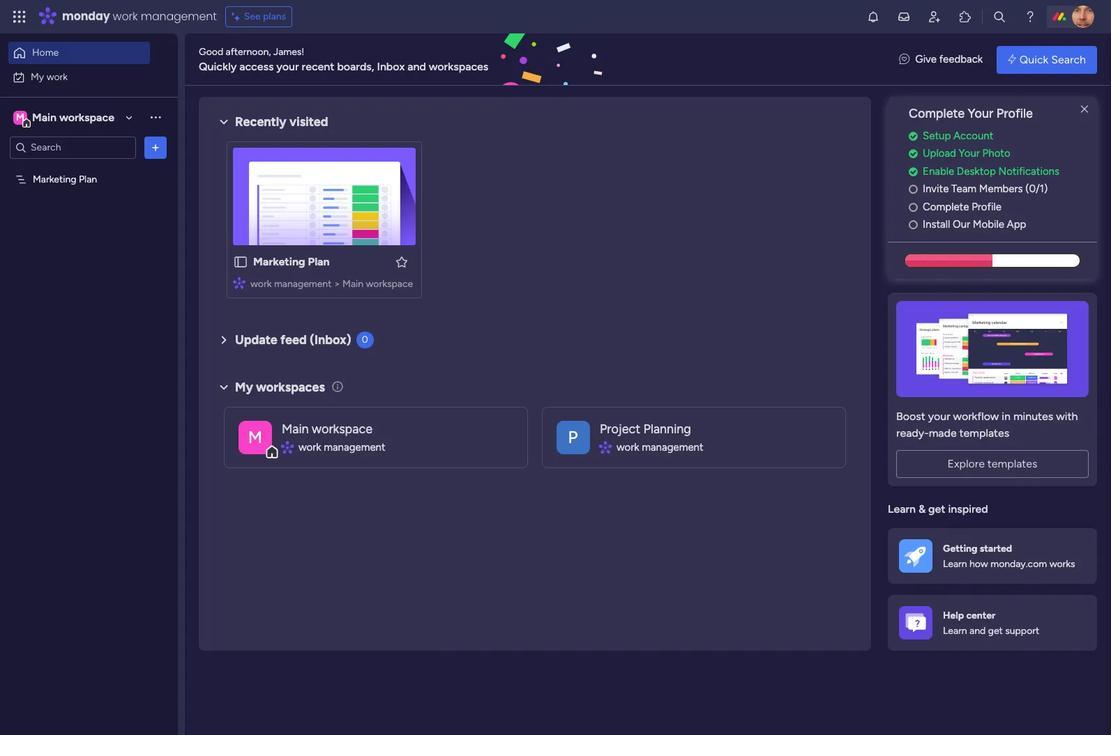 Task type: vqa. For each thing, say whether or not it's contained in the screenshot.
first work management from the left
yes



Task type: locate. For each thing, give the bounding box(es) containing it.
access
[[239, 60, 274, 73]]

check circle image for enable
[[909, 167, 918, 177]]

0 horizontal spatial plan
[[79, 173, 97, 185]]

0 vertical spatial your
[[276, 60, 299, 73]]

support
[[1005, 626, 1040, 638]]

learn inside the getting started learn how monday.com works
[[943, 559, 967, 571]]

and right inbox
[[408, 60, 426, 73]]

your down james!
[[276, 60, 299, 73]]

your inside boost your workflow in minutes with ready-made templates
[[928, 410, 950, 423]]

complete up install
[[923, 201, 969, 213]]

main down my work
[[32, 111, 57, 124]]

select product image
[[13, 10, 27, 24]]

upload
[[923, 147, 956, 160]]

circle o image
[[909, 184, 918, 195], [909, 202, 918, 213], [909, 220, 918, 230]]

my work button
[[8, 66, 150, 88]]

1 vertical spatial marketing plan
[[253, 255, 330, 269]]

circle o image for invite
[[909, 184, 918, 195]]

circle o image inside install our mobile app link
[[909, 220, 918, 230]]

1 vertical spatial templates
[[988, 457, 1038, 471]]

1 horizontal spatial your
[[928, 410, 950, 423]]

invite
[[923, 183, 949, 196]]

1 vertical spatial plan
[[308, 255, 330, 269]]

0 vertical spatial main
[[32, 111, 57, 124]]

workspaces right inbox
[[429, 60, 489, 73]]

0 horizontal spatial work management
[[298, 441, 385, 454]]

getting
[[943, 543, 978, 555]]

complete your profile
[[909, 106, 1033, 121]]

search everything image
[[993, 10, 1007, 24]]

check circle image inside upload your photo link
[[909, 149, 918, 159]]

my for my work
[[31, 71, 44, 83]]

1 vertical spatial circle o image
[[909, 202, 918, 213]]

1 horizontal spatial work management
[[617, 441, 704, 454]]

planning
[[643, 422, 691, 437]]

1 vertical spatial main
[[343, 278, 363, 290]]

1 vertical spatial check circle image
[[909, 167, 918, 177]]

0 vertical spatial templates
[[960, 427, 1010, 440]]

0 horizontal spatial m
[[16, 111, 24, 123]]

templates down workflow
[[960, 427, 1010, 440]]

1 horizontal spatial marketing plan
[[253, 255, 330, 269]]

explore templates button
[[896, 450, 1089, 478]]

0 vertical spatial get
[[929, 503, 946, 516]]

0 vertical spatial marketing
[[33, 173, 76, 185]]

options image
[[149, 141, 163, 155]]

explore templates
[[948, 457, 1038, 471]]

marketing down the search in workspace field
[[33, 173, 76, 185]]

mobile
[[973, 219, 1004, 231]]

monday work management
[[62, 8, 217, 24]]

workspace
[[59, 111, 114, 124], [366, 278, 413, 290], [312, 422, 372, 437]]

get down center
[[988, 626, 1003, 638]]

0 vertical spatial check circle image
[[909, 149, 918, 159]]

help
[[943, 610, 964, 622]]

1 horizontal spatial my
[[235, 380, 253, 395]]

check circle image
[[909, 149, 918, 159], [909, 167, 918, 177]]

1 horizontal spatial and
[[970, 626, 986, 638]]

team
[[952, 183, 977, 196]]

my down home
[[31, 71, 44, 83]]

1 vertical spatial workspace
[[366, 278, 413, 290]]

main
[[32, 111, 57, 124], [343, 278, 363, 290], [282, 422, 309, 437]]

invite team members (0/1)
[[923, 183, 1048, 196]]

learn inside help center learn and get support
[[943, 626, 967, 638]]

afternoon,
[[226, 46, 271, 58]]

james!
[[273, 46, 305, 58]]

project
[[600, 422, 640, 437]]

marketing plan down the search in workspace field
[[33, 173, 97, 185]]

0 vertical spatial plan
[[79, 173, 97, 185]]

1 vertical spatial marketing
[[253, 255, 305, 269]]

my inside button
[[31, 71, 44, 83]]

profile up setup account link
[[997, 106, 1033, 121]]

main down my workspaces
[[282, 422, 309, 437]]

1 vertical spatial your
[[959, 147, 980, 160]]

1 vertical spatial complete
[[923, 201, 969, 213]]

circle o image left the complete profile
[[909, 202, 918, 213]]

1 circle o image from the top
[[909, 184, 918, 195]]

good
[[199, 46, 223, 58]]

0 horizontal spatial your
[[276, 60, 299, 73]]

0 vertical spatial my
[[31, 71, 44, 83]]

my workspaces
[[235, 380, 325, 395]]

complete
[[909, 106, 965, 121], [923, 201, 969, 213]]

check circle image down check circle image
[[909, 149, 918, 159]]

monday
[[62, 8, 110, 24]]

learn down getting
[[943, 559, 967, 571]]

circle o image left invite
[[909, 184, 918, 195]]

0 horizontal spatial my
[[31, 71, 44, 83]]

work down home
[[46, 71, 68, 83]]

my right close my workspaces icon
[[235, 380, 253, 395]]

plan up work management > main workspace
[[308, 255, 330, 269]]

3 circle o image from the top
[[909, 220, 918, 230]]

0 vertical spatial and
[[408, 60, 426, 73]]

profile
[[997, 106, 1033, 121], [972, 201, 1002, 213]]

recent
[[302, 60, 334, 73]]

1 vertical spatial my
[[235, 380, 253, 395]]

profile down invite team members (0/1)
[[972, 201, 1002, 213]]

marketing plan
[[33, 173, 97, 185], [253, 255, 330, 269]]

1 vertical spatial your
[[928, 410, 950, 423]]

notifications image
[[866, 10, 880, 24]]

2 check circle image from the top
[[909, 167, 918, 177]]

complete profile link
[[909, 199, 1097, 215]]

and down center
[[970, 626, 986, 638]]

v2 user feedback image
[[899, 52, 910, 67]]

2 horizontal spatial workspace image
[[557, 421, 590, 454]]

0 horizontal spatial main
[[32, 111, 57, 124]]

0 vertical spatial marketing plan
[[33, 173, 97, 185]]

main right >
[[343, 278, 363, 290]]

desktop
[[957, 165, 996, 178]]

your up made
[[928, 410, 950, 423]]

2 circle o image from the top
[[909, 202, 918, 213]]

1 horizontal spatial get
[[988, 626, 1003, 638]]

work management
[[298, 441, 385, 454], [617, 441, 704, 454]]

0 vertical spatial complete
[[909, 106, 965, 121]]

enable desktop notifications
[[923, 165, 1060, 178]]

2 vertical spatial main
[[282, 422, 309, 437]]

complete for complete your profile
[[909, 106, 965, 121]]

main workspace inside workspace selection element
[[32, 111, 114, 124]]

get right &
[[929, 503, 946, 516]]

your
[[968, 106, 994, 121], [959, 147, 980, 160]]

add to favorites image
[[395, 255, 409, 269]]

our
[[953, 219, 970, 231]]

1 vertical spatial learn
[[943, 559, 967, 571]]

inspired
[[948, 503, 988, 516]]

members
[[979, 183, 1023, 196]]

help center element
[[888, 596, 1097, 652]]

marketing right public board icon on the top left of page
[[253, 255, 305, 269]]

1 vertical spatial and
[[970, 626, 986, 638]]

started
[[980, 543, 1012, 555]]

management
[[141, 8, 217, 24], [274, 278, 332, 290], [324, 441, 385, 454], [642, 441, 704, 454]]

1 vertical spatial profile
[[972, 201, 1002, 213]]

get
[[929, 503, 946, 516], [988, 626, 1003, 638]]

0 vertical spatial workspaces
[[429, 60, 489, 73]]

0 horizontal spatial marketing plan
[[33, 173, 97, 185]]

0 vertical spatial your
[[968, 106, 994, 121]]

1 horizontal spatial main workspace
[[282, 422, 372, 437]]

1 vertical spatial main workspace
[[282, 422, 372, 437]]

p
[[569, 427, 578, 447]]

2 vertical spatial learn
[[943, 626, 967, 638]]

your for complete
[[968, 106, 994, 121]]

1 horizontal spatial m
[[248, 427, 262, 447]]

work up update at the top left of the page
[[250, 278, 272, 290]]

0 vertical spatial m
[[16, 111, 24, 123]]

m inside workspace selection element
[[16, 111, 24, 123]]

option
[[0, 167, 178, 170]]

open update feed (inbox) image
[[216, 332, 232, 349]]

feed
[[280, 333, 307, 348]]

0 vertical spatial circle o image
[[909, 184, 918, 195]]

main workspace down my workspaces
[[282, 422, 372, 437]]

2 work management from the left
[[617, 441, 704, 454]]

0 horizontal spatial workspaces
[[256, 380, 325, 395]]

circle o image inside complete profile link
[[909, 202, 918, 213]]

0 horizontal spatial and
[[408, 60, 426, 73]]

1 vertical spatial workspaces
[[256, 380, 325, 395]]

learn
[[888, 503, 916, 516], [943, 559, 967, 571], [943, 626, 967, 638]]

workspaces down update feed (inbox)
[[256, 380, 325, 395]]

1 horizontal spatial main
[[282, 422, 309, 437]]

circle o image left install
[[909, 220, 918, 230]]

1 vertical spatial m
[[248, 427, 262, 447]]

0 vertical spatial main workspace
[[32, 111, 114, 124]]

explore
[[948, 457, 985, 471]]

0 horizontal spatial marketing
[[33, 173, 76, 185]]

workspaces inside good afternoon, james! quickly access your recent boards, inbox and workspaces
[[429, 60, 489, 73]]

1 work management from the left
[[298, 441, 385, 454]]

main workspace up the search in workspace field
[[32, 111, 114, 124]]

1 vertical spatial get
[[988, 626, 1003, 638]]

v2 bolt switch image
[[1008, 52, 1016, 67]]

learn down "help"
[[943, 626, 967, 638]]

learn left &
[[888, 503, 916, 516]]

1 horizontal spatial workspace image
[[239, 421, 272, 454]]

1 check circle image from the top
[[909, 149, 918, 159]]

with
[[1056, 410, 1078, 423]]

minutes
[[1013, 410, 1054, 423]]

circle o image inside the invite team members (0/1) link
[[909, 184, 918, 195]]

boost
[[896, 410, 926, 423]]

work
[[113, 8, 138, 24], [46, 71, 68, 83], [250, 278, 272, 290], [298, 441, 321, 454], [617, 441, 639, 454]]

install
[[923, 219, 950, 231]]

m for the leftmost workspace image
[[16, 111, 24, 123]]

and inside help center learn and get support
[[970, 626, 986, 638]]

marketing plan up work management > main workspace
[[253, 255, 330, 269]]

install our mobile app link
[[909, 217, 1097, 233]]

your down "account"
[[959, 147, 980, 160]]

templates image image
[[901, 301, 1085, 397]]

templates right "explore"
[[988, 457, 1038, 471]]

check circle image left the enable in the top of the page
[[909, 167, 918, 177]]

boost your workflow in minutes with ready-made templates
[[896, 410, 1078, 440]]

marketing inside list box
[[33, 173, 76, 185]]

2 vertical spatial circle o image
[[909, 220, 918, 230]]

how
[[970, 559, 988, 571]]

dapulse x slim image
[[1076, 101, 1093, 118]]

workspace selection element
[[13, 109, 117, 127]]

templates inside button
[[988, 457, 1038, 471]]

my
[[31, 71, 44, 83], [235, 380, 253, 395]]

workspaces
[[429, 60, 489, 73], [256, 380, 325, 395]]

0
[[362, 334, 368, 346]]

getting started element
[[888, 529, 1097, 585]]

main workspace
[[32, 111, 114, 124], [282, 422, 372, 437]]

workspace image containing p
[[557, 421, 590, 454]]

enable
[[923, 165, 954, 178]]

complete up setup
[[909, 106, 965, 121]]

workspace image
[[13, 110, 27, 125], [239, 421, 272, 454], [557, 421, 590, 454]]

work right monday
[[113, 8, 138, 24]]

1 horizontal spatial workspaces
[[429, 60, 489, 73]]

0 horizontal spatial main workspace
[[32, 111, 114, 124]]

plan down the search in workspace field
[[79, 173, 97, 185]]

your up "account"
[[968, 106, 994, 121]]

check circle image inside enable desktop notifications link
[[909, 167, 918, 177]]

templates
[[960, 427, 1010, 440], [988, 457, 1038, 471]]



Task type: describe. For each thing, give the bounding box(es) containing it.
learn & get inspired
[[888, 503, 988, 516]]

Search in workspace field
[[29, 140, 116, 156]]

your inside good afternoon, james! quickly access your recent boards, inbox and workspaces
[[276, 60, 299, 73]]

help image
[[1023, 10, 1037, 24]]

work down my workspaces
[[298, 441, 321, 454]]

(inbox)
[[310, 333, 351, 348]]

work management > main workspace
[[250, 278, 413, 290]]

in
[[1002, 410, 1011, 423]]

>
[[334, 278, 340, 290]]

0 horizontal spatial get
[[929, 503, 946, 516]]

workspace image for main
[[239, 421, 272, 454]]

made
[[929, 427, 957, 440]]

search
[[1051, 53, 1086, 66]]

work down project
[[617, 441, 639, 454]]

my for my workspaces
[[235, 380, 253, 395]]

0 vertical spatial learn
[[888, 503, 916, 516]]

home
[[32, 47, 59, 59]]

inbox
[[377, 60, 405, 73]]

update feed (inbox)
[[235, 333, 351, 348]]

0 vertical spatial profile
[[997, 106, 1033, 121]]

update
[[235, 333, 278, 348]]

works
[[1050, 559, 1075, 571]]

(0/1)
[[1026, 183, 1048, 196]]

work management for p
[[617, 441, 704, 454]]

see plans
[[244, 10, 286, 22]]

inbox image
[[897, 10, 911, 24]]

circle o image for complete
[[909, 202, 918, 213]]

enable desktop notifications link
[[909, 164, 1097, 179]]

notifications
[[999, 165, 1060, 178]]

good afternoon, james! quickly access your recent boards, inbox and workspaces
[[199, 46, 489, 73]]

invite members image
[[928, 10, 942, 24]]

give feedback
[[915, 53, 983, 66]]

check circle image
[[909, 131, 918, 141]]

boards,
[[337, 60, 374, 73]]

see
[[244, 10, 261, 22]]

circle o image for install
[[909, 220, 918, 230]]

quick
[[1020, 53, 1049, 66]]

setup
[[923, 130, 951, 142]]

setup account link
[[909, 128, 1097, 144]]

quick search
[[1020, 53, 1086, 66]]

getting started learn how monday.com works
[[943, 543, 1075, 571]]

feedback
[[939, 53, 983, 66]]

upload your photo
[[923, 147, 1011, 160]]

center
[[966, 610, 996, 622]]

work management for m
[[298, 441, 385, 454]]

learn for help
[[943, 626, 967, 638]]

work inside my work button
[[46, 71, 68, 83]]

workspace options image
[[149, 110, 163, 124]]

recently visited
[[235, 114, 328, 130]]

upload your photo link
[[909, 146, 1097, 162]]

learn for getting
[[943, 559, 967, 571]]

monday.com
[[991, 559, 1047, 571]]

complete profile
[[923, 201, 1002, 213]]

1 horizontal spatial marketing
[[253, 255, 305, 269]]

app
[[1007, 219, 1026, 231]]

help center learn and get support
[[943, 610, 1040, 638]]

0 horizontal spatial workspace image
[[13, 110, 27, 125]]

recently
[[235, 114, 286, 130]]

photo
[[983, 147, 1011, 160]]

account
[[954, 130, 994, 142]]

james peterson image
[[1072, 6, 1094, 28]]

setup account
[[923, 130, 994, 142]]

main inside workspace selection element
[[32, 111, 57, 124]]

project planning
[[600, 422, 691, 437]]

give
[[915, 53, 937, 66]]

m for main's workspace image
[[248, 427, 262, 447]]

plans
[[263, 10, 286, 22]]

my work
[[31, 71, 68, 83]]

1 horizontal spatial plan
[[308, 255, 330, 269]]

workflow
[[953, 410, 999, 423]]

quickly
[[199, 60, 237, 73]]

public board image
[[233, 255, 248, 270]]

check circle image for upload
[[909, 149, 918, 159]]

install our mobile app
[[923, 219, 1026, 231]]

close recently visited image
[[216, 114, 232, 130]]

invite team members (0/1) link
[[909, 182, 1097, 197]]

apps image
[[958, 10, 972, 24]]

ready-
[[896, 427, 929, 440]]

workspace image for project
[[557, 421, 590, 454]]

close my workspaces image
[[216, 379, 232, 396]]

and inside good afternoon, james! quickly access your recent boards, inbox and workspaces
[[408, 60, 426, 73]]

plan inside list box
[[79, 173, 97, 185]]

visited
[[289, 114, 328, 130]]

2 horizontal spatial main
[[343, 278, 363, 290]]

0 vertical spatial workspace
[[59, 111, 114, 124]]

your for upload
[[959, 147, 980, 160]]

templates inside boost your workflow in minutes with ready-made templates
[[960, 427, 1010, 440]]

2 vertical spatial workspace
[[312, 422, 372, 437]]

quick search button
[[997, 46, 1097, 74]]

complete for complete profile
[[923, 201, 969, 213]]

home button
[[8, 42, 150, 64]]

marketing plan list box
[[0, 165, 178, 379]]

&
[[919, 503, 926, 516]]

see plans button
[[225, 6, 292, 27]]

marketing plan inside list box
[[33, 173, 97, 185]]

get inside help center learn and get support
[[988, 626, 1003, 638]]



